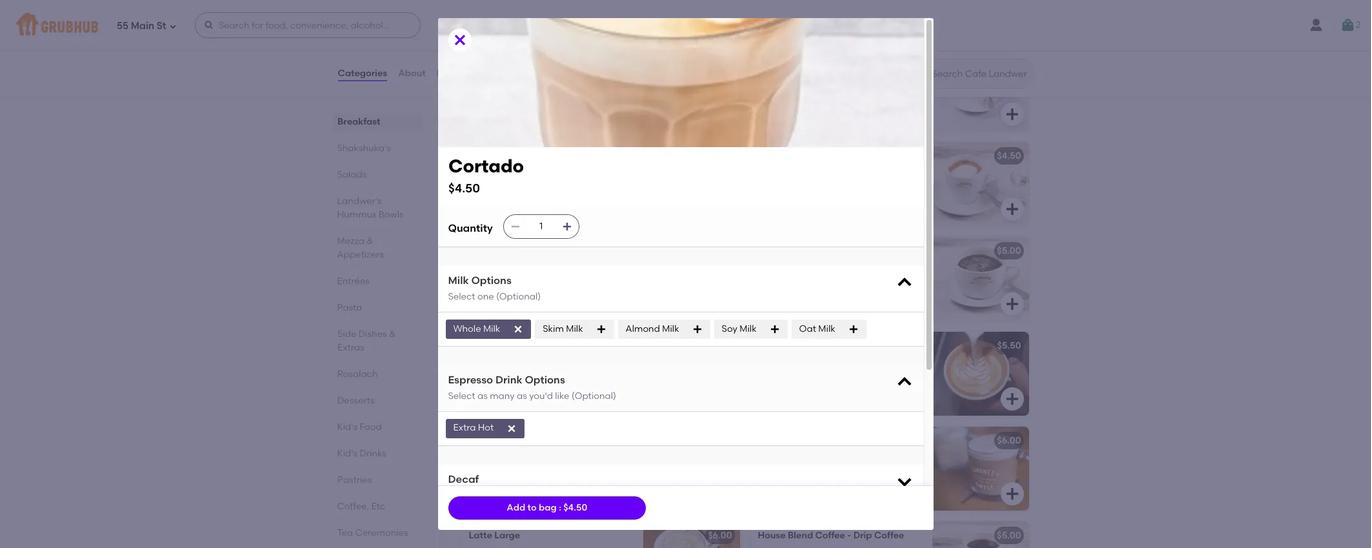 Task type: locate. For each thing, give the bounding box(es) containing it.
kid's left the food
[[337, 422, 358, 433]]

whole
[[454, 323, 481, 334]]

select left one
[[448, 291, 476, 302]]

drinks
[[360, 448, 387, 459]]

0 horizontal spatial latte
[[469, 530, 493, 541]]

0 vertical spatial (optional)
[[496, 291, 541, 302]]

1 horizontal spatial coffee,
[[459, 17, 509, 33]]

milk options select one (optional)
[[448, 274, 541, 302]]

1 americano from the left
[[469, 245, 518, 256]]

Input item quantity number field
[[527, 215, 556, 238]]

1 kid's from the top
[[337, 422, 358, 433]]

salads
[[337, 169, 367, 180]]

milk right almond at the bottom left of the page
[[663, 323, 680, 334]]

macchiato single image
[[643, 142, 740, 226]]

0 vertical spatial single
[[510, 56, 537, 67]]

1 horizontal spatial latte
[[758, 435, 782, 446]]

breakfast
[[337, 116, 380, 127]]

1 horizontal spatial coffee, etc
[[459, 17, 534, 33]]

americano
[[469, 245, 518, 256], [758, 245, 807, 256]]

svg image inside 2 "button"
[[1341, 17, 1357, 33]]

kid's
[[337, 422, 358, 433], [337, 448, 358, 459]]

espresso right $3.50 at the right
[[758, 56, 797, 67]]

cappuccino
[[758, 340, 813, 351], [469, 435, 524, 446]]

espresso single
[[469, 56, 537, 67]]

latte large
[[469, 530, 520, 541]]

0 vertical spatial coffee,
[[459, 17, 509, 33]]

options up you'd
[[525, 374, 565, 386]]

1 horizontal spatial as
[[517, 391, 527, 402]]

oat
[[800, 323, 817, 334]]

1 vertical spatial double
[[808, 150, 840, 161]]

cappuccino down oat
[[758, 340, 813, 351]]

reviews
[[437, 68, 473, 79]]

shakshuka's tab
[[337, 141, 418, 155]]

0 horizontal spatial &
[[367, 236, 374, 247]]

0 vertical spatial kid's
[[337, 422, 358, 433]]

about
[[398, 68, 426, 79]]

2 americano from the left
[[758, 245, 807, 256]]

1 vertical spatial single
[[519, 150, 546, 161]]

options
[[472, 274, 512, 287], [525, 374, 565, 386]]

0 horizontal spatial coffee
[[816, 530, 846, 541]]

1 vertical spatial coffee,
[[337, 501, 369, 512]]

cappuccino large
[[469, 435, 552, 446]]

1 vertical spatial kid's
[[337, 448, 358, 459]]

svg image
[[204, 20, 214, 30], [716, 107, 731, 122], [716, 201, 731, 217], [1005, 201, 1020, 217], [562, 221, 572, 232], [896, 274, 914, 292], [716, 296, 731, 312], [1005, 296, 1020, 312], [513, 324, 524, 334], [596, 324, 607, 334], [692, 324, 703, 334], [849, 324, 859, 334], [896, 373, 914, 391], [1005, 391, 1020, 407], [507, 423, 517, 434], [896, 472, 914, 490], [1005, 486, 1020, 502]]

kid's for kid's food
[[337, 422, 358, 433]]

0 horizontal spatial coffee, etc
[[337, 501, 386, 512]]

quantity
[[448, 222, 493, 235]]

0 vertical spatial select
[[448, 291, 476, 302]]

cortado image
[[643, 332, 740, 416]]

cortado up 'quantity'
[[448, 155, 524, 177]]

1 horizontal spatial (optional)
[[572, 391, 617, 402]]

0 horizontal spatial americano
[[469, 245, 518, 256]]

1 horizontal spatial options
[[525, 374, 565, 386]]

& up the appetizers
[[367, 236, 374, 247]]

2 kid's from the top
[[337, 448, 358, 459]]

cappuccino for cappuccino
[[758, 340, 813, 351]]

Search Cafe Landwer search field
[[931, 68, 1030, 80]]

1 vertical spatial large
[[526, 435, 552, 446]]

house blend coffee - drip coffee
[[758, 530, 905, 541]]

$6.00
[[708, 435, 732, 446], [998, 435, 1022, 446], [708, 530, 732, 541]]

single
[[510, 56, 537, 67], [519, 150, 546, 161]]

etc up espresso single
[[512, 17, 534, 33]]

1 select from the top
[[448, 291, 476, 302]]

extra hot
[[454, 422, 494, 433]]

etc inside tab
[[371, 501, 386, 512]]

drip
[[854, 530, 873, 541]]

(optional) right like
[[572, 391, 617, 402]]

(optional) inside milk options select one (optional)
[[496, 291, 541, 302]]

$4.00
[[997, 56, 1022, 67]]

cortado down whole milk
[[469, 340, 507, 351]]

kid's food
[[337, 422, 382, 433]]

add
[[507, 502, 526, 513]]

$4.50 inside cortado $4.50
[[448, 181, 480, 195]]

0 horizontal spatial etc
[[371, 501, 386, 512]]

pasta tab
[[337, 301, 418, 314]]

2 vertical spatial large
[[495, 530, 520, 541]]

etc down pastries tab
[[371, 501, 386, 512]]

pasta
[[337, 302, 362, 313]]

skim
[[543, 323, 564, 334]]

tea ceremonies tab
[[337, 526, 418, 540]]

0 vertical spatial cappuccino
[[758, 340, 813, 351]]

hummus
[[337, 209, 377, 220]]

coffee, etc up espresso single
[[459, 17, 534, 33]]

select
[[448, 291, 476, 302], [448, 391, 476, 402]]

milk right soy
[[740, 323, 757, 334]]

coffee, down pastries
[[337, 501, 369, 512]]

as left many
[[478, 391, 488, 402]]

macchiato double image
[[933, 142, 1029, 226]]

soy
[[722, 323, 738, 334]]

milk for almond milk
[[663, 323, 680, 334]]

tea
[[337, 527, 353, 538]]

ceremonies
[[355, 527, 408, 538]]

coffee, up espresso single
[[459, 17, 509, 33]]

$4.50
[[998, 150, 1022, 161], [448, 181, 480, 195], [709, 340, 732, 351], [564, 502, 588, 513]]

options inside milk options select one (optional)
[[472, 274, 512, 287]]

large
[[810, 245, 835, 256], [526, 435, 552, 446], [495, 530, 520, 541]]

espresso double
[[758, 56, 831, 67]]

coffee, etc tab
[[337, 500, 418, 513]]

almond
[[626, 323, 660, 334]]

americano image
[[643, 237, 740, 321]]

latte large image
[[643, 522, 740, 548]]

& right dishes
[[389, 329, 396, 340]]

1 vertical spatial cortado
[[469, 340, 507, 351]]

coffee
[[816, 530, 846, 541], [875, 530, 905, 541]]

1 vertical spatial &
[[389, 329, 396, 340]]

coffee, etc
[[459, 17, 534, 33], [337, 501, 386, 512]]

mezza
[[337, 236, 365, 247]]

0 vertical spatial options
[[472, 274, 512, 287]]

1 vertical spatial etc
[[371, 501, 386, 512]]

1 horizontal spatial cappuccino
[[758, 340, 813, 351]]

side
[[337, 329, 356, 340]]

$5.00
[[708, 245, 732, 256], [998, 245, 1022, 256], [998, 530, 1022, 541]]

entrées tab
[[337, 274, 418, 288]]

kid's inside tab
[[337, 448, 358, 459]]

drink
[[496, 374, 523, 386]]

double for macchiato double
[[808, 150, 840, 161]]

salads tab
[[337, 168, 418, 181]]

coffee, etc down pastries
[[337, 501, 386, 512]]

milk up whole
[[448, 274, 469, 287]]

0 horizontal spatial (optional)
[[496, 291, 541, 302]]

select up extra
[[448, 391, 476, 402]]

0 horizontal spatial coffee,
[[337, 501, 369, 512]]

coffee left - at the bottom of the page
[[816, 530, 846, 541]]

1 horizontal spatial macchiato
[[758, 150, 806, 161]]

1 horizontal spatial large
[[526, 435, 552, 446]]

espresso
[[469, 56, 508, 67], [758, 56, 797, 67], [448, 374, 493, 386]]

0 horizontal spatial options
[[472, 274, 512, 287]]

appetizers
[[337, 249, 384, 260]]

cappuccino large image
[[643, 427, 740, 511]]

pastries
[[337, 475, 372, 486]]

1 vertical spatial cappuccino
[[469, 435, 524, 446]]

milk for whole milk
[[483, 323, 501, 334]]

0 horizontal spatial macchiato
[[469, 150, 517, 161]]

tea ceremonies
[[337, 527, 408, 538]]

desserts tab
[[337, 394, 418, 407]]

1 vertical spatial latte
[[469, 530, 493, 541]]

1 horizontal spatial coffee
[[875, 530, 905, 541]]

2 select from the top
[[448, 391, 476, 402]]

2 horizontal spatial large
[[810, 245, 835, 256]]

house
[[758, 530, 786, 541]]

kid's drinks
[[337, 448, 387, 459]]

milk right whole
[[483, 323, 501, 334]]

milk right skim at bottom left
[[566, 323, 583, 334]]

double
[[800, 56, 831, 67], [808, 150, 840, 161]]

1 horizontal spatial etc
[[512, 17, 534, 33]]

as left you'd
[[517, 391, 527, 402]]

0 vertical spatial double
[[800, 56, 831, 67]]

kid's drinks tab
[[337, 447, 418, 460]]

main navigation navigation
[[0, 0, 1372, 50]]

0 horizontal spatial large
[[495, 530, 520, 541]]

kid's left drinks
[[337, 448, 358, 459]]

2 macchiato from the left
[[758, 150, 806, 161]]

cappuccino for cappuccino large
[[469, 435, 524, 446]]

0 vertical spatial latte
[[758, 435, 782, 446]]

coffee, etc inside tab
[[337, 501, 386, 512]]

0 vertical spatial large
[[810, 245, 835, 256]]

$5.00 for americano
[[708, 245, 732, 256]]

2
[[1357, 19, 1362, 30]]

coffee right drip
[[875, 530, 905, 541]]

espresso up reviews
[[469, 56, 508, 67]]

2 button
[[1341, 14, 1362, 37]]

1 horizontal spatial americano
[[758, 245, 807, 256]]

milk inside milk options select one (optional)
[[448, 274, 469, 287]]

options up one
[[472, 274, 512, 287]]

(optional) right one
[[496, 291, 541, 302]]

$3.50
[[709, 56, 732, 67]]

0 vertical spatial &
[[367, 236, 374, 247]]

0 horizontal spatial cappuccino
[[469, 435, 524, 446]]

latte
[[758, 435, 782, 446], [469, 530, 493, 541]]

0 horizontal spatial as
[[478, 391, 488, 402]]

cortado
[[448, 155, 524, 177], [469, 340, 507, 351]]

1 vertical spatial options
[[525, 374, 565, 386]]

milk
[[448, 274, 469, 287], [483, 323, 501, 334], [566, 323, 583, 334], [663, 323, 680, 334], [740, 323, 757, 334], [819, 323, 836, 334]]

&
[[367, 236, 374, 247], [389, 329, 396, 340]]

1 vertical spatial (optional)
[[572, 391, 617, 402]]

one
[[478, 291, 494, 302]]

espresso for single
[[469, 56, 508, 67]]

cappuccino down hot
[[469, 435, 524, 446]]

0 vertical spatial coffee, etc
[[459, 17, 534, 33]]

1 vertical spatial coffee, etc
[[337, 501, 386, 512]]

milk for skim milk
[[566, 323, 583, 334]]

st
[[157, 20, 166, 31]]

landwer's hummus bowls
[[337, 196, 404, 220]]

espresso for double
[[758, 56, 797, 67]]

as
[[478, 391, 488, 402], [517, 391, 527, 402]]

milk right oat
[[819, 323, 836, 334]]

1 macchiato from the left
[[469, 150, 517, 161]]

0 vertical spatial cortado
[[448, 155, 524, 177]]

1 horizontal spatial &
[[389, 329, 396, 340]]

espresso inside espresso drink options select as many as you'd like (optional)
[[448, 374, 493, 386]]

espresso up many
[[448, 374, 493, 386]]

55 main st
[[117, 20, 166, 31]]

macchiato
[[469, 150, 517, 161], [758, 150, 806, 161]]

macchiato double
[[758, 150, 840, 161]]

(optional)
[[496, 291, 541, 302], [572, 391, 617, 402]]

desserts
[[337, 395, 374, 406]]

kid's inside tab
[[337, 422, 358, 433]]

svg image
[[1341, 17, 1357, 33], [169, 22, 177, 30], [452, 32, 468, 48], [1005, 107, 1020, 122], [511, 221, 521, 232], [770, 324, 780, 334], [716, 486, 731, 502]]

:
[[559, 502, 562, 513]]

1 vertical spatial select
[[448, 391, 476, 402]]



Task type: vqa. For each thing, say whether or not it's contained in the screenshot.
bag
yes



Task type: describe. For each thing, give the bounding box(es) containing it.
house blend coffee - drip coffee image
[[933, 522, 1029, 548]]

(optional) inside espresso drink options select as many as you'd like (optional)
[[572, 391, 617, 402]]

decaf
[[448, 473, 479, 485]]

side dishes & extras tab
[[337, 327, 418, 354]]

soy milk
[[722, 323, 757, 334]]

& inside side dishes & extras
[[389, 329, 396, 340]]

select inside espresso drink options select as many as you'd like (optional)
[[448, 391, 476, 402]]

latte for latte large
[[469, 530, 493, 541]]

you'd
[[530, 391, 553, 402]]

extras
[[337, 342, 364, 353]]

0 vertical spatial etc
[[512, 17, 534, 33]]

1 as from the left
[[478, 391, 488, 402]]

espresso single image
[[643, 47, 740, 131]]

milk for soy milk
[[740, 323, 757, 334]]

whole milk
[[454, 323, 501, 334]]

pastries tab
[[337, 473, 418, 487]]

americano for americano
[[469, 245, 518, 256]]

espresso for drink
[[448, 374, 493, 386]]

$6.00 for latte
[[998, 435, 1022, 446]]

cappuccino image
[[933, 332, 1029, 416]]

large for latte large
[[495, 530, 520, 541]]

select inside milk options select one (optional)
[[448, 291, 476, 302]]

shakshuka's
[[337, 143, 391, 154]]

landwer's hummus bowls tab
[[337, 194, 418, 221]]

main
[[131, 20, 154, 31]]

landwer's
[[337, 196, 382, 207]]

rosalach tab
[[337, 367, 418, 381]]

coffee, inside tab
[[337, 501, 369, 512]]

food
[[360, 422, 382, 433]]

blend
[[788, 530, 814, 541]]

side dishes & extras
[[337, 329, 396, 353]]

espresso double image
[[933, 47, 1029, 131]]

oat milk
[[800, 323, 836, 334]]

mezza & appetizers
[[337, 236, 384, 260]]

55
[[117, 20, 128, 31]]

svg image inside main navigation navigation
[[204, 20, 214, 30]]

& inside mezza & appetizers
[[367, 236, 374, 247]]

options inside espresso drink options select as many as you'd like (optional)
[[525, 374, 565, 386]]

latte for latte
[[758, 435, 782, 446]]

$6.00 for cappuccino large
[[708, 435, 732, 446]]

espresso drink options select as many as you'd like (optional)
[[448, 374, 617, 402]]

bag
[[539, 502, 557, 513]]

macchiato single
[[469, 150, 546, 161]]

1 coffee from the left
[[816, 530, 846, 541]]

search icon image
[[912, 66, 927, 81]]

$3.75
[[710, 150, 732, 161]]

reviews button
[[436, 50, 473, 97]]

about button
[[398, 50, 426, 97]]

kid's for kid's drinks
[[337, 448, 358, 459]]

entrées
[[337, 276, 370, 287]]

single for macchiato single
[[519, 150, 546, 161]]

macchiato for macchiato double
[[758, 150, 806, 161]]

cortado for cortado $4.50
[[448, 155, 524, 177]]

macchiato for macchiato single
[[469, 150, 517, 161]]

single for espresso single
[[510, 56, 537, 67]]

rosalach
[[337, 369, 378, 380]]

many
[[490, 391, 515, 402]]

milk for oat milk
[[819, 323, 836, 334]]

$5.50
[[998, 340, 1022, 351]]

bowls
[[379, 209, 404, 220]]

2 coffee from the left
[[875, 530, 905, 541]]

-
[[848, 530, 852, 541]]

cortado $4.50
[[448, 155, 524, 195]]

to
[[528, 502, 537, 513]]

categories button
[[337, 50, 388, 97]]

double for espresso double
[[800, 56, 831, 67]]

almond milk
[[626, 323, 680, 334]]

americano large image
[[933, 237, 1029, 321]]

$5.00 for americano large
[[998, 245, 1022, 256]]

large for americano large
[[810, 245, 835, 256]]

breakfast tab
[[337, 115, 418, 128]]

extra
[[454, 422, 476, 433]]

like
[[555, 391, 570, 402]]

dishes
[[358, 329, 387, 340]]

skim milk
[[543, 323, 583, 334]]

americano large
[[758, 245, 835, 256]]

cortado for cortado
[[469, 340, 507, 351]]

2 as from the left
[[517, 391, 527, 402]]

americano for americano large
[[758, 245, 807, 256]]

large for cappuccino large
[[526, 435, 552, 446]]

kid's food tab
[[337, 420, 418, 434]]

categories
[[338, 68, 387, 79]]

latte image
[[933, 427, 1029, 511]]

mezza & appetizers tab
[[337, 234, 418, 261]]

hot
[[478, 422, 494, 433]]

add to bag : $4.50
[[507, 502, 588, 513]]



